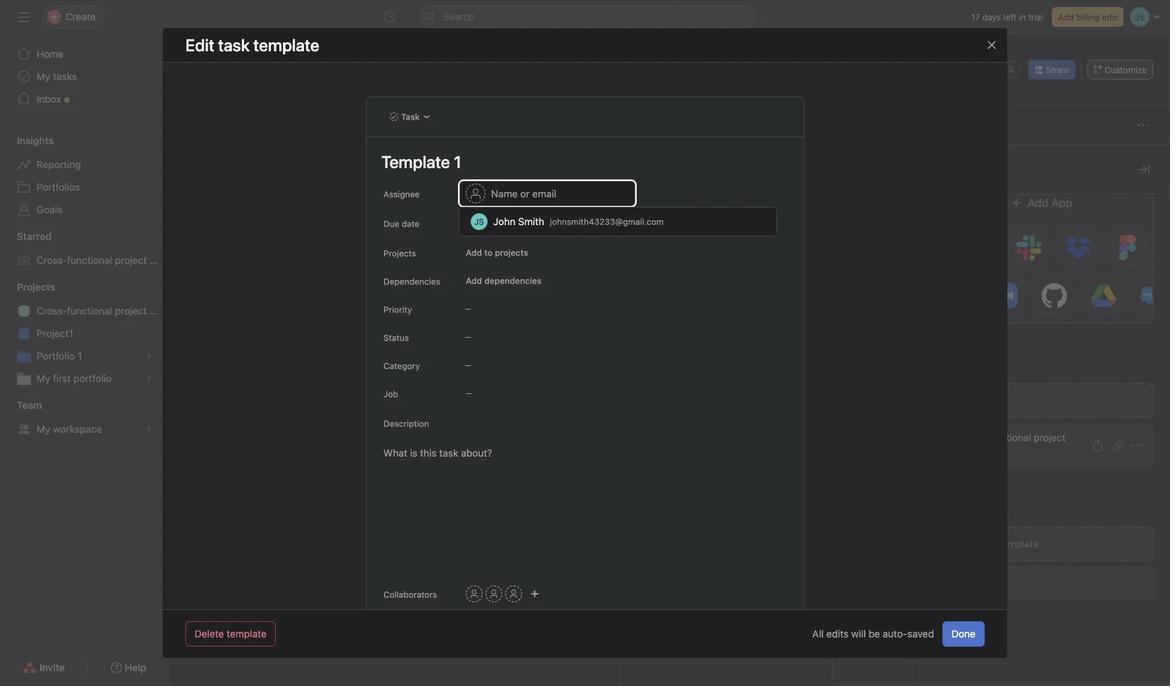 Task type: vqa. For each thing, say whether or not it's contained in the screenshot.
Dependencies
yes



Task type: locate. For each thing, give the bounding box(es) containing it.
17 days left in trial
[[971, 12, 1043, 22]]

dashboard link
[[588, 87, 650, 102]]

1 vertical spatial —
[[465, 333, 471, 341]]

0 vertical spatial cross-functional project plan
[[37, 254, 169, 266]]

timeline
[[390, 88, 429, 100]]

— button for priority
[[459, 299, 544, 319]]

my inside "link"
[[37, 423, 50, 435]]

0 vertical spatial cross-
[[37, 254, 67, 266]]

1 horizontal spatial priority
[[793, 153, 822, 163]]

task
[[401, 112, 419, 122]]

2 vertical spatial cross-
[[956, 432, 986, 443]]

17
[[971, 12, 980, 22]]

2 — button from the top
[[459, 327, 544, 347]]

search
[[443, 11, 475, 23]]

1 vertical spatial template
[[227, 628, 267, 640]]

1 vertical spatial — button
[[459, 327, 544, 347]]

add left the billing
[[1058, 12, 1074, 22]]

— button
[[459, 299, 544, 319], [459, 327, 544, 347]]

status
[[383, 333, 409, 343]]

template right task
[[999, 538, 1039, 550]]

1 vertical spatial — text field
[[1039, 327, 1122, 352]]

all edits will be auto-saved
[[812, 628, 934, 640]]

projects
[[495, 248, 528, 258]]

edits
[[826, 628, 849, 640]]

cross-functional project plan link up project1
[[8, 300, 169, 322]]

1 horizontal spatial template
[[999, 538, 1039, 550]]

my for my first portfolio
[[37, 373, 50, 384]]

— inside dropdown button
[[465, 361, 471, 369]]

project up project1 link
[[115, 305, 147, 317]]

— text field
[[1039, 302, 1122, 326], [1039, 327, 1122, 352]]

cell
[[619, 276, 704, 302], [703, 276, 787, 302], [619, 301, 704, 327], [703, 301, 787, 327], [703, 326, 787, 353]]

1
[[78, 350, 82, 362]]

— button for status
[[459, 327, 544, 347]]

2 cross-functional project plan link from the top
[[8, 300, 169, 322]]

— right "category"
[[465, 361, 471, 369]]

0 vertical spatial project
[[115, 254, 147, 266]]

home link
[[8, 43, 160, 65]]

0 vertical spatial — button
[[459, 299, 544, 319]]

2 vertical spatial —
[[465, 361, 471, 369]]

priority row
[[170, 145, 1170, 171]]

workflow
[[527, 88, 571, 100]]

my left first
[[37, 373, 50, 384]]

add inside button
[[1058, 12, 1074, 22]]

projects up project1
[[17, 281, 55, 293]]

projects
[[383, 248, 416, 258], [17, 281, 55, 293]]

my first portfolio link
[[8, 367, 160, 390]]

1 vertical spatial cross-
[[37, 305, 67, 317]]

0 vertical spatial plan
[[149, 254, 169, 266]]

— button down add dependencies "button"
[[459, 299, 544, 319]]

1 my from the top
[[37, 71, 50, 82]]

copy form link image
[[1112, 440, 1124, 451]]

— for category
[[465, 361, 471, 369]]

plan inside projects element
[[149, 305, 169, 317]]

list image
[[195, 51, 212, 68]]

Name or email text field
[[459, 181, 635, 206]]

add
[[1058, 12, 1074, 22], [1028, 196, 1049, 209], [465, 248, 482, 258], [465, 276, 482, 286], [956, 538, 974, 550]]

to
[[484, 248, 492, 258]]

3 my from the top
[[37, 423, 50, 435]]

0 vertical spatial my
[[37, 71, 50, 82]]

plan
[[149, 254, 169, 266], [149, 305, 169, 317], [956, 447, 975, 459]]

cross-functional project plan link inside starred element
[[8, 249, 169, 272]]

delete template button
[[185, 621, 276, 647]]

add for add billing info
[[1058, 12, 1074, 22]]

— button up — dropdown button in the left bottom of the page
[[459, 327, 544, 347]]

2 vertical spatial functional
[[986, 432, 1031, 443]]

cross- inside button
[[956, 432, 986, 443]]

— for priority
[[465, 305, 471, 313]]

add to projects
[[465, 248, 528, 258]]

project down goals link
[[115, 254, 147, 266]]

my for my workspace
[[37, 423, 50, 435]]

share
[[1046, 65, 1069, 75]]

1 vertical spatial projects
[[17, 281, 55, 293]]

0 horizontal spatial projects
[[17, 281, 55, 293]]

2 vertical spatial cross-functional project plan
[[956, 432, 1066, 459]]

1 vertical spatial cross-functional project plan link
[[8, 300, 169, 322]]

projects inside dropdown button
[[17, 281, 55, 293]]

reporting
[[37, 159, 81, 170]]

team button
[[0, 398, 42, 412]]

goals link
[[8, 198, 160, 221]]

0 horizontal spatial priority
[[383, 305, 412, 315]]

files link
[[742, 87, 775, 102]]

invite button
[[13, 655, 74, 680]]

project left share form icon
[[1034, 432, 1066, 443]]

1 vertical spatial plan
[[149, 305, 169, 317]]

1 — text field from the top
[[1039, 302, 1122, 326]]

add down "add to projects" in the top left of the page
[[465, 276, 482, 286]]

calendar link
[[446, 87, 499, 102]]

be
[[869, 628, 880, 640]]

cross-functional project plan link down goals link
[[8, 249, 169, 272]]

my inside projects element
[[37, 373, 50, 384]]

js
[[967, 65, 977, 75]]

projects element
[[0, 274, 169, 393]]

1 — from the top
[[465, 305, 471, 313]]

2 — text field from the top
[[1039, 327, 1122, 352]]

cross-functional project plan inside starred element
[[37, 254, 169, 266]]

functional
[[67, 254, 112, 266], [67, 305, 112, 317], [986, 432, 1031, 443]]

reporting link
[[8, 153, 160, 176]]

2 — from the top
[[465, 333, 471, 341]]

cross-functional project plan button
[[930, 424, 1154, 467]]

portfolio 1
[[37, 350, 82, 362]]

0 vertical spatial projects
[[383, 248, 416, 258]]

portfolio
[[37, 350, 75, 362]]

job
[[383, 389, 398, 399]]

all
[[812, 628, 824, 640]]

projects down the due date at the left top of page
[[383, 248, 416, 258]]

0 vertical spatial cross-functional project plan link
[[8, 249, 169, 272]]

0 vertical spatial — text field
[[1039, 302, 1122, 326]]

date
[[401, 219, 419, 229]]

None text field
[[229, 47, 420, 72]]

edit task template
[[185, 35, 319, 55]]

add billing info
[[1058, 12, 1117, 22]]

cross-functional project plan link
[[8, 249, 169, 272], [8, 300, 169, 322]]

1 horizontal spatial projects
[[383, 248, 416, 258]]

timeline link
[[379, 87, 429, 102]]

close image
[[986, 39, 997, 51]]

add app button
[[929, 180, 1154, 324]]

2 vertical spatial my
[[37, 423, 50, 435]]

0 vertical spatial priority
[[793, 153, 822, 163]]

my left tasks
[[37, 71, 50, 82]]

— up — dropdown button in the left bottom of the page
[[465, 333, 471, 341]]

invite
[[39, 662, 65, 673]]

functional inside projects element
[[67, 305, 112, 317]]

2 vertical spatial plan
[[956, 447, 975, 459]]

Share timeline with teammates text field
[[222, 332, 369, 347]]

cell for draft project brief cell
[[619, 276, 704, 302]]

add left app
[[1028, 196, 1049, 209]]

template
[[999, 538, 1039, 550], [227, 628, 267, 640]]

2 my from the top
[[37, 373, 50, 384]]

my
[[37, 71, 50, 82], [37, 373, 50, 384], [37, 423, 50, 435]]

add for add to projects
[[465, 248, 482, 258]]

0 vertical spatial functional
[[67, 254, 112, 266]]

my tasks link
[[8, 65, 160, 88]]

—
[[465, 305, 471, 313], [465, 333, 471, 341], [465, 361, 471, 369]]

add left to
[[465, 248, 482, 258]]

priority inside row
[[793, 153, 822, 163]]

add inside "button"
[[465, 276, 482, 286]]

plan inside starred element
[[149, 254, 169, 266]]

row
[[186, 170, 1156, 172], [170, 210, 1170, 237], [170, 276, 1170, 302], [170, 301, 1170, 327], [170, 326, 1170, 353], [170, 352, 1170, 378], [170, 417, 1170, 443], [170, 482, 1170, 509], [170, 547, 1170, 574]]

1 vertical spatial cross-functional project plan
[[37, 305, 169, 317]]

cross- inside projects element
[[37, 305, 67, 317]]

my workspace
[[37, 423, 102, 435]]

1 vertical spatial priority
[[383, 305, 412, 315]]

cross-functional project plan inside projects element
[[37, 305, 169, 317]]

3 — from the top
[[465, 361, 471, 369]]

priority
[[793, 153, 822, 163], [383, 305, 412, 315]]

0 vertical spatial —
[[465, 305, 471, 313]]

1 vertical spatial functional
[[67, 305, 112, 317]]

cross-functional project plan
[[37, 254, 169, 266], [37, 305, 169, 317], [956, 432, 1066, 459]]

0 horizontal spatial template
[[227, 628, 267, 640]]

cell for schedule kickoff meeting 'cell'
[[619, 301, 704, 327]]

days
[[983, 12, 1001, 22]]

1 vertical spatial my
[[37, 373, 50, 384]]

1 — button from the top
[[459, 299, 544, 319]]

1 cross-functional project plan link from the top
[[8, 249, 169, 272]]

auto-
[[883, 628, 907, 640]]

add app
[[1028, 196, 1073, 209]]

template right 'delete'
[[227, 628, 267, 640]]

starred element
[[0, 224, 169, 274]]

add inside 'button'
[[1028, 196, 1049, 209]]

cross-
[[37, 254, 67, 266], [37, 305, 67, 317], [956, 432, 986, 443]]

2 vertical spatial project
[[1034, 432, 1066, 443]]

trial
[[1028, 12, 1043, 22]]

insights button
[[0, 134, 54, 148]]

— down add dependencies
[[465, 305, 471, 313]]

my inside global element
[[37, 71, 50, 82]]

add left task
[[956, 538, 974, 550]]

messages link
[[667, 87, 725, 102]]

my down team
[[37, 423, 50, 435]]

project
[[115, 254, 147, 266], [115, 305, 147, 317], [1034, 432, 1066, 443]]

cross-functional project plan for second cross-functional project plan link
[[37, 305, 169, 317]]

add for add dependencies
[[465, 276, 482, 286]]



Task type: describe. For each thing, give the bounding box(es) containing it.
cross- inside starred element
[[37, 254, 67, 266]]

add billing info button
[[1052, 7, 1124, 27]]

portfolio 1 link
[[8, 345, 160, 367]]

— text field
[[1039, 277, 1122, 301]]

saved
[[907, 628, 934, 640]]

add for add task template
[[956, 538, 974, 550]]

description
[[383, 419, 429, 429]]

task button
[[383, 107, 437, 127]]

dependencies
[[484, 276, 541, 286]]

task
[[977, 538, 996, 550]]

edit
[[185, 35, 214, 55]]

insights element
[[0, 128, 169, 224]]

hide sidebar image
[[18, 11, 30, 23]]

my for my tasks
[[37, 71, 50, 82]]

app
[[1051, 196, 1073, 209]]

js button
[[964, 61, 981, 78]]

done button
[[943, 621, 985, 647]]

task template
[[218, 35, 319, 55]]

portfolios link
[[8, 176, 160, 198]]

0 vertical spatial template
[[999, 538, 1039, 550]]

customize
[[1105, 65, 1147, 75]]

functional inside button
[[986, 432, 1031, 443]]

portfolios
[[37, 181, 80, 193]]

my first portfolio
[[37, 373, 112, 384]]

cross-functional project plan for cross-functional project plan link inside the starred element
[[37, 254, 169, 266]]

project inside starred element
[[115, 254, 147, 266]]

files
[[753, 88, 775, 100]]

global element
[[0, 34, 169, 119]]

inbox
[[37, 93, 61, 105]]

tasks
[[53, 71, 77, 82]]

delete
[[195, 628, 224, 640]]

add dependencies button
[[459, 271, 548, 291]]

search list box
[[419, 6, 757, 28]]

inbox link
[[8, 88, 160, 110]]

team
[[17, 399, 42, 411]]

workflow link
[[516, 87, 571, 102]]

collaborators
[[383, 590, 437, 600]]

starred button
[[0, 229, 52, 243]]

home
[[37, 48, 63, 60]]

share form image
[[1093, 440, 1104, 451]]

cross-functional project plan inside button
[[956, 432, 1066, 459]]

plan inside button
[[956, 447, 975, 459]]

done
[[952, 628, 976, 640]]

delete template
[[195, 628, 267, 640]]

due
[[383, 219, 399, 229]]

info
[[1103, 12, 1117, 22]]

goals
[[37, 204, 62, 215]]

share timeline with teammates cell
[[170, 326, 620, 353]]

close details image
[[1139, 164, 1150, 175]]

share button
[[1029, 60, 1075, 80]]

— for status
[[465, 333, 471, 341]]

cell for share timeline with teammates cell
[[703, 326, 787, 353]]

my workspace link
[[8, 418, 160, 440]]

— button
[[459, 355, 544, 375]]

add or remove collaborators image
[[530, 590, 539, 598]]

assignee
[[383, 189, 419, 199]]

teams element
[[0, 393, 169, 443]]

add to projects button
[[459, 243, 534, 262]]

draft project brief cell
[[170, 276, 620, 302]]

task templates
[[930, 507, 1009, 520]]

search button
[[419, 6, 757, 28]]

plan for cross-functional project plan link inside the starred element
[[149, 254, 169, 266]]

add task template button
[[930, 526, 1154, 562]]

header to do tree grid
[[170, 276, 1170, 378]]

Template Name text field
[[375, 146, 787, 178]]

add to starred image
[[446, 54, 458, 65]]

calendar
[[457, 88, 499, 100]]

add for add app
[[1028, 196, 1049, 209]]

plan for second cross-functional project plan link
[[149, 305, 169, 317]]

starred
[[17, 230, 52, 242]]

schedule kickoff meeting cell
[[170, 301, 620, 327]]

functional inside starred element
[[67, 254, 112, 266]]

billing
[[1076, 12, 1100, 22]]

project inside button
[[1034, 432, 1066, 443]]

Job text field
[[459, 381, 787, 406]]

my tasks
[[37, 71, 77, 82]]

in
[[1019, 12, 1026, 22]]

project1
[[37, 328, 73, 339]]

messages
[[678, 88, 725, 100]]

project1 link
[[8, 322, 160, 345]]

add task template
[[956, 538, 1039, 550]]

will
[[851, 628, 866, 640]]

category
[[383, 361, 420, 371]]

due date
[[383, 219, 419, 229]]

customize button
[[1087, 60, 1153, 80]]

workspace
[[53, 423, 102, 435]]

projects button
[[0, 280, 55, 294]]

first
[[53, 373, 71, 384]]

left
[[1003, 12, 1017, 22]]

add dependencies
[[465, 276, 541, 286]]

dashboard
[[599, 88, 650, 100]]

dependencies
[[383, 277, 440, 286]]

1 vertical spatial project
[[115, 305, 147, 317]]

insights
[[17, 135, 54, 146]]



